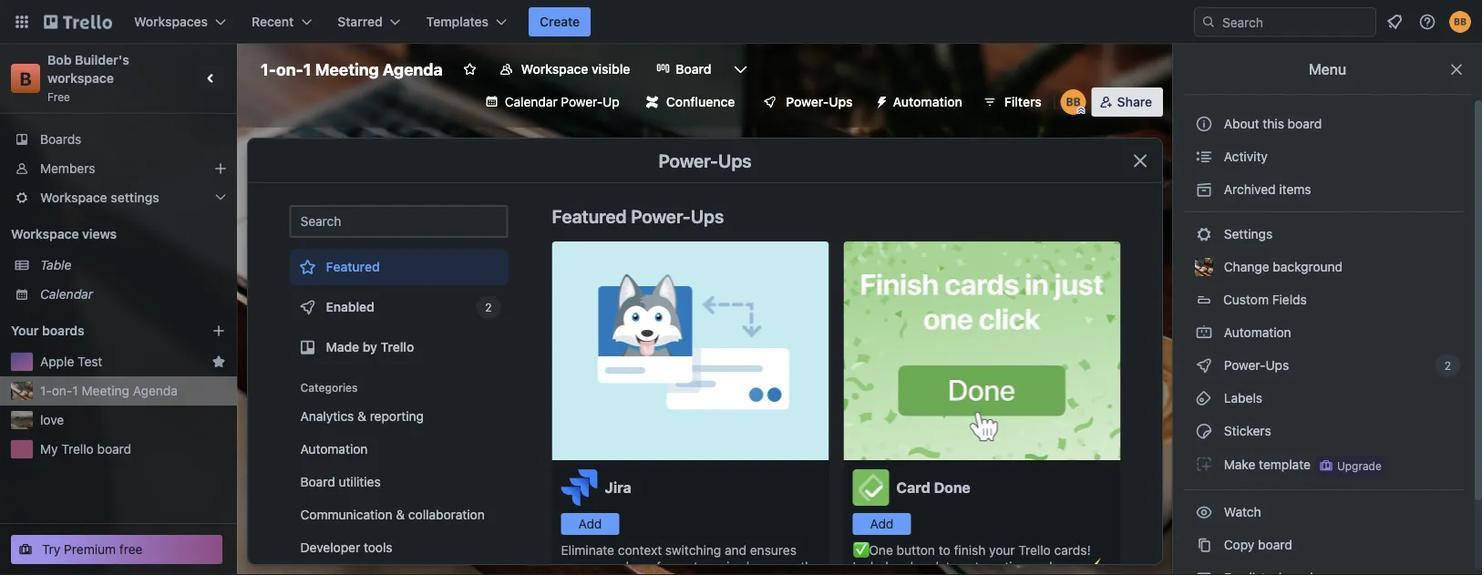 Task type: describe. For each thing, give the bounding box(es) containing it.
labels
[[1221, 391, 1263, 406]]

template
[[1260, 457, 1311, 472]]

done
[[934, 479, 971, 497]]

and inside 'eliminate context switching and ensures every member of your team is always on th'
[[725, 543, 747, 558]]

more
[[1056, 559, 1086, 575]]

on
[[783, 559, 797, 575]]

board link
[[645, 55, 723, 84]]

your boards with 4 items element
[[11, 320, 184, 342]]

made by trello
[[326, 340, 414, 355]]

featured power-ups
[[552, 205, 724, 227]]

settings
[[1221, 227, 1273, 242]]

recent
[[252, 14, 294, 29]]

activity link
[[1185, 142, 1465, 171]]

archived items link
[[1185, 175, 1465, 204]]

jira
[[605, 479, 632, 497]]

power-ups button
[[750, 88, 864, 117]]

bob builder (bobbuilder40) image
[[1450, 11, 1472, 33]]

power- inside button
[[786, 94, 829, 109]]

add for card done
[[871, 517, 894, 532]]

create button
[[529, 7, 591, 36]]

custom
[[1224, 292, 1269, 307]]

apple test
[[40, 354, 102, 369]]

card done
[[897, 479, 971, 497]]

table link
[[40, 256, 226, 274]]

views
[[82, 227, 117, 242]]

2 vertical spatial power-ups
[[1221, 358, 1293, 373]]

change
[[1225, 259, 1270, 274]]

bob builder (bobbuilder40) image
[[1061, 89, 1087, 115]]

test
[[78, 354, 102, 369]]

board for board
[[676, 62, 712, 77]]

about this board button
[[1185, 109, 1465, 139]]

settings
[[111, 190, 159, 205]]

settings link
[[1185, 220, 1465, 249]]

make
[[1225, 457, 1256, 472]]

search image
[[1202, 15, 1217, 29]]

upgrade
[[1338, 460, 1382, 472]]

made by trello link
[[290, 329, 508, 366]]

change background link
[[1185, 253, 1465, 282]]

back to home image
[[44, 7, 112, 36]]

calendar power-up link
[[474, 88, 631, 117]]

sm image for copy board
[[1196, 536, 1214, 554]]

developer
[[300, 540, 360, 555]]

confluence icon image
[[646, 96, 659, 109]]

meeting inside "link"
[[82, 383, 129, 399]]

enabled
[[326, 300, 375, 315]]

0 horizontal spatial power-ups
[[659, 150, 752, 171]]

add for jira
[[579, 517, 602, 532]]

make template
[[1221, 457, 1311, 472]]

create
[[540, 14, 580, 29]]

categories
[[300, 381, 358, 394]]

Search text field
[[290, 205, 508, 238]]

sm image for watch
[[1196, 503, 1214, 522]]

apple
[[40, 354, 74, 369]]

your inside 'eliminate context switching and ensures every member of your team is always on th'
[[665, 559, 691, 575]]

activity
[[1221, 149, 1268, 164]]

b
[[20, 67, 32, 89]]

card
[[897, 479, 931, 497]]

reporting
[[370, 409, 424, 424]]

customize views image
[[732, 60, 750, 78]]

2 vertical spatial board
[[1259, 538, 1293, 553]]

board utilities
[[300, 475, 381, 490]]

add button for card done
[[853, 513, 911, 535]]

utilities
[[339, 475, 381, 490]]

confluence
[[666, 94, 735, 109]]

date
[[932, 559, 958, 575]]

0 vertical spatial trello
[[381, 340, 414, 355]]

boards
[[40, 132, 81, 147]]

filters
[[1005, 94, 1042, 109]]

filters button
[[977, 88, 1048, 117]]

0 notifications image
[[1384, 11, 1406, 33]]

love link
[[40, 411, 226, 430]]

workspaces button
[[123, 7, 237, 36]]

workspace settings button
[[0, 183, 237, 212]]

power-ups inside button
[[786, 94, 853, 109]]

always
[[740, 559, 779, 575]]

my trello board
[[40, 442, 131, 457]]

confluence button
[[635, 88, 746, 117]]

sm image for activity
[[1196, 148, 1214, 166]]

switch to… image
[[13, 13, 31, 31]]

archived items
[[1221, 182, 1312, 197]]

workspace views
[[11, 227, 117, 242]]

sm image for make template
[[1196, 455, 1214, 473]]

button
[[897, 543, 936, 558]]

calendar power-up
[[505, 94, 620, 109]]

communication & collaboration link
[[290, 501, 508, 530]]

workspace for workspace visible
[[521, 62, 589, 77]]

try
[[42, 542, 61, 557]]

Search field
[[1217, 8, 1376, 36]]

due
[[906, 559, 928, 575]]

starred icon image
[[212, 355, 226, 369]]

custom fields button
[[1185, 285, 1465, 315]]

board utilities link
[[290, 468, 508, 497]]

meeting inside text field
[[315, 59, 379, 79]]

analytics & reporting
[[300, 409, 424, 424]]

featured link
[[290, 249, 508, 285]]

1- inside text field
[[261, 59, 276, 79]]

custom fields
[[1224, 292, 1308, 307]]

agenda inside 1-on-1 meeting agenda text field
[[383, 59, 443, 79]]

1 vertical spatial automation
[[1221, 325, 1292, 340]]

labels link
[[1185, 384, 1465, 413]]

sm image inside automation button
[[868, 88, 893, 113]]

switching
[[666, 543, 722, 558]]

try premium free button
[[11, 535, 223, 564]]

workspace for workspace settings
[[40, 190, 107, 205]]

add button for jira
[[561, 513, 620, 535]]

⚡️
[[1090, 559, 1103, 575]]

stickers link
[[1185, 417, 1465, 446]]

bob
[[47, 52, 72, 67]]

context
[[618, 543, 662, 558]]

table
[[40, 258, 72, 273]]

ups inside button
[[829, 94, 853, 109]]



Task type: locate. For each thing, give the bounding box(es) containing it.
sm image inside archived items link
[[1196, 181, 1214, 199]]

2 add from the left
[[871, 517, 894, 532]]

boards link
[[0, 125, 237, 154]]

1 vertical spatial on-
[[52, 383, 72, 399]]

sm image for settings
[[1196, 225, 1214, 243]]

1 vertical spatial trello
[[61, 442, 94, 457]]

calendar down table
[[40, 287, 93, 302]]

your boards
[[11, 323, 84, 338]]

about
[[1225, 116, 1260, 131]]

✅
[[853, 543, 866, 558]]

sm image inside the stickers link
[[1196, 422, 1214, 440]]

made
[[326, 340, 359, 355]]

1 vertical spatial automation link
[[290, 435, 508, 464]]

analytics & reporting link
[[290, 402, 508, 431]]

board left the utilities
[[300, 475, 335, 490]]

sm image inside copy board link
[[1196, 536, 1214, 554]]

1 horizontal spatial automation link
[[1185, 318, 1465, 347]]

0 vertical spatial board
[[676, 62, 712, 77]]

1 add from the left
[[579, 517, 602, 532]]

1 down apple test
[[72, 383, 78, 399]]

board inside button
[[1288, 116, 1323, 131]]

this
[[1263, 116, 1285, 131]]

0 horizontal spatial 2
[[485, 301, 492, 314]]

sm image inside 'watch' link
[[1196, 503, 1214, 522]]

automation
[[961, 559, 1027, 575]]

0 vertical spatial board
[[1288, 116, 1323, 131]]

workspace up table
[[11, 227, 79, 242]]

0 horizontal spatial 1-on-1 meeting agenda
[[40, 383, 178, 399]]

starred button
[[327, 7, 412, 36]]

sm image for automation
[[1196, 324, 1214, 342]]

add board image
[[212, 324, 226, 338]]

2 vertical spatial workspace
[[11, 227, 79, 242]]

& right analytics
[[358, 409, 367, 424]]

board for my trello board
[[97, 442, 131, 457]]

1 vertical spatial 1-
[[40, 383, 52, 399]]

analytics
[[300, 409, 354, 424]]

automation left filters button
[[893, 94, 963, 109]]

agenda up love link
[[133, 383, 178, 399]]

1 horizontal spatial agenda
[[383, 59, 443, 79]]

power-
[[561, 94, 603, 109], [786, 94, 829, 109], [659, 150, 719, 171], [631, 205, 691, 227], [1225, 358, 1266, 373]]

builder's
[[75, 52, 129, 67]]

recent button
[[241, 7, 323, 36]]

0 horizontal spatial board
[[300, 475, 335, 490]]

0 vertical spatial power-ups
[[786, 94, 853, 109]]

1 horizontal spatial add
[[871, 517, 894, 532]]

1 horizontal spatial &
[[396, 507, 405, 523]]

share
[[1118, 94, 1153, 109]]

upgrade button
[[1316, 455, 1386, 477]]

sm image inside automation link
[[1196, 324, 1214, 342]]

menu
[[1309, 61, 1347, 78]]

0 horizontal spatial agenda
[[133, 383, 178, 399]]

1 horizontal spatial and
[[1031, 559, 1053, 575]]

board right the this
[[1288, 116, 1323, 131]]

sm image for archived items
[[1196, 181, 1214, 199]]

your right of
[[665, 559, 691, 575]]

primary element
[[0, 0, 1483, 44]]

2 add button from the left
[[853, 513, 911, 535]]

1 vertical spatial featured
[[326, 259, 380, 274]]

on- inside text field
[[276, 59, 303, 79]]

1 horizontal spatial 2
[[1445, 359, 1452, 372]]

sm image for stickers
[[1196, 422, 1214, 440]]

ups
[[829, 94, 853, 109], [719, 150, 752, 171], [691, 205, 724, 227], [1266, 358, 1290, 373]]

1 vertical spatial and
[[1031, 559, 1053, 575]]

workspace settings
[[40, 190, 159, 205]]

0 vertical spatial on-
[[276, 59, 303, 79]]

1 vertical spatial board
[[300, 475, 335, 490]]

apple test link
[[40, 353, 204, 371]]

0 vertical spatial calendar
[[505, 94, 558, 109]]

communication
[[300, 507, 393, 523]]

developer tools
[[300, 540, 393, 555]]

automation link up board utilities link
[[290, 435, 508, 464]]

2 vertical spatial trello
[[1019, 543, 1051, 558]]

4 sm image from the top
[[1196, 389, 1214, 408]]

sm image for power-ups
[[1196, 357, 1214, 375]]

archived
[[1225, 182, 1276, 197]]

sm image inside activity link
[[1196, 148, 1214, 166]]

1 vertical spatial workspace
[[40, 190, 107, 205]]

add button
[[561, 513, 620, 535], [853, 513, 911, 535]]

5 sm image from the top
[[1196, 422, 1214, 440]]

1 inside text field
[[303, 59, 311, 79]]

agenda inside 1-on-1 meeting agenda "link"
[[133, 383, 178, 399]]

0 vertical spatial 2
[[485, 301, 492, 314]]

open information menu image
[[1419, 13, 1437, 31]]

trello right by
[[381, 340, 414, 355]]

board right 'copy'
[[1259, 538, 1293, 553]]

0 vertical spatial meeting
[[315, 59, 379, 79]]

1-on-1 meeting agenda down starred
[[261, 59, 443, 79]]

1 vertical spatial your
[[665, 559, 691, 575]]

1 vertical spatial meeting
[[82, 383, 129, 399]]

1 horizontal spatial trello
[[381, 340, 414, 355]]

2 horizontal spatial trello
[[1019, 543, 1051, 558]]

workspace navigation collapse icon image
[[199, 66, 224, 91]]

0 horizontal spatial on-
[[52, 383, 72, 399]]

trello
[[381, 340, 414, 355], [61, 442, 94, 457], [1019, 543, 1051, 558]]

1 vertical spatial &
[[396, 507, 405, 523]]

calendar for calendar
[[40, 287, 93, 302]]

developer tools link
[[290, 533, 508, 563]]

meeting
[[315, 59, 379, 79], [82, 383, 129, 399]]

calendar down workspace visible button
[[505, 94, 558, 109]]

workspaces
[[134, 14, 208, 29]]

meeting down test
[[82, 383, 129, 399]]

star or unstar board image
[[463, 62, 478, 77]]

0 horizontal spatial 1-
[[40, 383, 52, 399]]

automation link
[[1185, 318, 1465, 347], [290, 435, 508, 464]]

board down love link
[[97, 442, 131, 457]]

&
[[358, 409, 367, 424], [396, 507, 405, 523]]

0 vertical spatial 1
[[303, 59, 311, 79]]

trello left cards!
[[1019, 543, 1051, 558]]

3 sm image from the top
[[1196, 357, 1214, 375]]

1 sm image from the top
[[1196, 148, 1214, 166]]

watch link
[[1185, 498, 1465, 527]]

automation button
[[868, 88, 974, 117]]

fields
[[1273, 292, 1308, 307]]

& for analytics
[[358, 409, 367, 424]]

background
[[1273, 259, 1343, 274]]

ensures
[[750, 543, 797, 558]]

your
[[990, 543, 1016, 558], [665, 559, 691, 575]]

watch
[[1221, 505, 1265, 520]]

automation link down 'custom fields' button
[[1185, 318, 1465, 347]]

0 vertical spatial workspace
[[521, 62, 589, 77]]

sm image inside the settings link
[[1196, 225, 1214, 243]]

board for about this board
[[1288, 116, 1323, 131]]

change background
[[1221, 259, 1343, 274]]

1 horizontal spatial meeting
[[315, 59, 379, 79]]

6 sm image from the top
[[1196, 503, 1214, 522]]

my trello board link
[[40, 440, 226, 459]]

2 sm image from the top
[[1196, 324, 1214, 342]]

0 vertical spatial and
[[725, 543, 747, 558]]

0 vertical spatial your
[[990, 543, 1016, 558]]

0 vertical spatial featured
[[552, 205, 627, 227]]

0 horizontal spatial calendar
[[40, 287, 93, 302]]

1- up love
[[40, 383, 52, 399]]

0 horizontal spatial add
[[579, 517, 602, 532]]

your inside ✅ one button to finish your trello cards! includes due date automation and more ⚡️
[[990, 543, 1016, 558]]

your up "automation"
[[990, 543, 1016, 558]]

this member is an admin of this board. image
[[1078, 107, 1086, 115]]

workspace
[[47, 71, 114, 86]]

eliminate context switching and ensures every member of your team is always on th
[[561, 543, 820, 575]]

starred
[[338, 14, 383, 29]]

1 vertical spatial board
[[97, 442, 131, 457]]

1- down recent
[[261, 59, 276, 79]]

up
[[603, 94, 620, 109]]

on- inside "link"
[[52, 383, 72, 399]]

and up is
[[725, 543, 747, 558]]

tools
[[364, 540, 393, 555]]

1 horizontal spatial automation
[[893, 94, 963, 109]]

workspace for workspace views
[[11, 227, 79, 242]]

trello right the my on the left of the page
[[61, 442, 94, 457]]

calendar for calendar power-up
[[505, 94, 558, 109]]

add button up eliminate
[[561, 513, 620, 535]]

board for board utilities
[[300, 475, 335, 490]]

bob builder's workspace link
[[47, 52, 133, 86]]

one
[[869, 543, 894, 558]]

& down board utilities link
[[396, 507, 405, 523]]

automation inside automation button
[[893, 94, 963, 109]]

automation up board utilities
[[300, 442, 368, 457]]

0 horizontal spatial automation link
[[290, 435, 508, 464]]

visible
[[592, 62, 630, 77]]

0 vertical spatial agenda
[[383, 59, 443, 79]]

copy board link
[[1185, 531, 1465, 560]]

0 horizontal spatial meeting
[[82, 383, 129, 399]]

1 vertical spatial agenda
[[133, 383, 178, 399]]

boards
[[42, 323, 84, 338]]

sm image inside labels link
[[1196, 389, 1214, 408]]

meeting down starred
[[315, 59, 379, 79]]

1 horizontal spatial your
[[990, 543, 1016, 558]]

on-
[[276, 59, 303, 79], [52, 383, 72, 399]]

0 vertical spatial &
[[358, 409, 367, 424]]

1 inside "link"
[[72, 383, 78, 399]]

2 for power-ups
[[1445, 359, 1452, 372]]

add up one
[[871, 517, 894, 532]]

1 add button from the left
[[561, 513, 620, 535]]

add up eliminate
[[579, 517, 602, 532]]

includes
[[853, 559, 903, 575]]

team
[[694, 559, 723, 575]]

1 horizontal spatial featured
[[552, 205, 627, 227]]

1 horizontal spatial power-ups
[[786, 94, 853, 109]]

1 vertical spatial power-ups
[[659, 150, 752, 171]]

1- inside "link"
[[40, 383, 52, 399]]

featured inside "featured" "link"
[[326, 259, 380, 274]]

free
[[47, 90, 70, 103]]

of
[[649, 559, 661, 575]]

1 horizontal spatial add button
[[853, 513, 911, 535]]

communication & collaboration
[[300, 507, 485, 523]]

board up "confluence" button
[[676, 62, 712, 77]]

0 vertical spatial automation
[[893, 94, 963, 109]]

0 horizontal spatial &
[[358, 409, 367, 424]]

premium
[[64, 542, 116, 557]]

1-on-1 meeting agenda inside "link"
[[40, 383, 178, 399]]

0 horizontal spatial your
[[665, 559, 691, 575]]

1 vertical spatial 1-on-1 meeting agenda
[[40, 383, 178, 399]]

trello inside ✅ one button to finish your trello cards! includes due date automation and more ⚡️
[[1019, 543, 1051, 558]]

workspace inside button
[[521, 62, 589, 77]]

1 horizontal spatial calendar
[[505, 94, 558, 109]]

1-on-1 meeting agenda inside text field
[[261, 59, 443, 79]]

0 horizontal spatial add button
[[561, 513, 620, 535]]

members link
[[0, 154, 237, 183]]

Board name text field
[[252, 55, 452, 84]]

share button
[[1092, 88, 1164, 117]]

1 horizontal spatial board
[[676, 62, 712, 77]]

on- down apple
[[52, 383, 72, 399]]

board inside "link"
[[676, 62, 712, 77]]

to
[[939, 543, 951, 558]]

1-on-1 meeting agenda
[[261, 59, 443, 79], [40, 383, 178, 399]]

0 horizontal spatial featured
[[326, 259, 380, 274]]

1 vertical spatial 2
[[1445, 359, 1452, 372]]

sm image for labels
[[1196, 389, 1214, 408]]

agenda left star or unstar board image
[[383, 59, 443, 79]]

featured for featured
[[326, 259, 380, 274]]

1 horizontal spatial 1-
[[261, 59, 276, 79]]

2 vertical spatial automation
[[300, 442, 368, 457]]

1 down recent dropdown button
[[303, 59, 311, 79]]

1 horizontal spatial 1
[[303, 59, 311, 79]]

sm image
[[868, 88, 893, 113], [1196, 181, 1214, 199], [1196, 225, 1214, 243], [1196, 455, 1214, 473], [1196, 536, 1214, 554], [1196, 569, 1214, 575]]

and
[[725, 543, 747, 558], [1031, 559, 1053, 575]]

calendar
[[505, 94, 558, 109], [40, 287, 93, 302]]

2 horizontal spatial automation
[[1221, 325, 1292, 340]]

agenda
[[383, 59, 443, 79], [133, 383, 178, 399]]

0 horizontal spatial and
[[725, 543, 747, 558]]

& for communication
[[396, 507, 405, 523]]

1 horizontal spatial 1-on-1 meeting agenda
[[261, 59, 443, 79]]

add button up one
[[853, 513, 911, 535]]

every
[[561, 559, 594, 575]]

1-on-1 meeting agenda down "apple test" link
[[40, 383, 178, 399]]

and left more
[[1031, 559, 1053, 575]]

and inside ✅ one button to finish your trello cards! includes due date automation and more ⚡️
[[1031, 559, 1053, 575]]

collaboration
[[408, 507, 485, 523]]

bob builder's workspace free
[[47, 52, 133, 103]]

sm image
[[1196, 148, 1214, 166], [1196, 324, 1214, 342], [1196, 357, 1214, 375], [1196, 389, 1214, 408], [1196, 422, 1214, 440], [1196, 503, 1214, 522]]

featured for featured power-ups
[[552, 205, 627, 227]]

workspace up calendar power-up link
[[521, 62, 589, 77]]

workspace inside dropdown button
[[40, 190, 107, 205]]

b link
[[11, 64, 40, 93]]

eliminate
[[561, 543, 615, 558]]

✅ one button to finish your trello cards! includes due date automation and more ⚡️
[[853, 543, 1103, 575]]

1 horizontal spatial on-
[[276, 59, 303, 79]]

0 vertical spatial 1-on-1 meeting agenda
[[261, 59, 443, 79]]

workspace down members on the left top
[[40, 190, 107, 205]]

automation down custom fields at the right bottom
[[1221, 325, 1292, 340]]

0 horizontal spatial automation
[[300, 442, 368, 457]]

0 horizontal spatial 1
[[72, 383, 78, 399]]

1 vertical spatial 1
[[72, 383, 78, 399]]

0 vertical spatial 1-
[[261, 59, 276, 79]]

2 horizontal spatial power-ups
[[1221, 358, 1293, 373]]

your
[[11, 323, 39, 338]]

1 vertical spatial calendar
[[40, 287, 93, 302]]

0 vertical spatial automation link
[[1185, 318, 1465, 347]]

2 for enabled
[[485, 301, 492, 314]]

on- down recent dropdown button
[[276, 59, 303, 79]]

0 horizontal spatial trello
[[61, 442, 94, 457]]



Task type: vqa. For each thing, say whether or not it's contained in the screenshot.
THE AROUND
no



